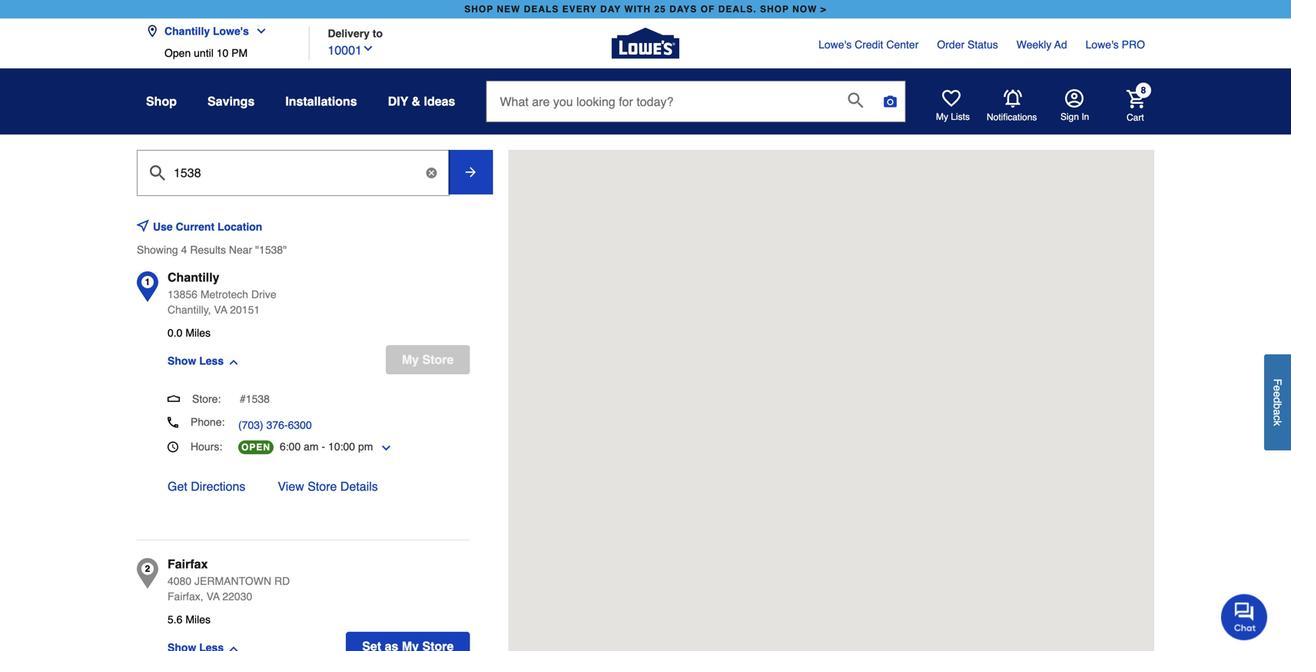 Task type: describe. For each thing, give the bounding box(es) containing it.
lowe's pro
[[1086, 38, 1146, 51]]

notifications
[[987, 112, 1038, 122]]

1 shop from the left
[[465, 4, 494, 15]]

store for view
[[308, 479, 337, 494]]

now
[[793, 4, 818, 15]]

lowe's credit center link
[[819, 37, 919, 52]]

lowe's pro link
[[1086, 37, 1146, 52]]

showing                                      4                                     results near "1538"
[[137, 244, 287, 256]]

hours
[[191, 441, 219, 453]]

25
[[655, 4, 666, 15]]

savings button
[[208, 88, 255, 115]]

10001 button
[[328, 40, 374, 60]]

2 e from the top
[[1272, 392, 1285, 398]]

8
[[1142, 85, 1147, 96]]

my store button
[[386, 345, 470, 374]]

phone:
[[191, 416, 225, 428]]

shop button
[[146, 88, 177, 115]]

use
[[153, 221, 173, 233]]

(703) 376-6300
[[238, 419, 312, 431]]

lowe's credit center
[[819, 38, 919, 51]]

every
[[563, 4, 597, 15]]

rd
[[275, 575, 290, 587]]

va for chantilly
[[214, 304, 227, 316]]

installations
[[286, 94, 357, 108]]

miles for fairfax
[[186, 614, 211, 626]]

f
[[1272, 379, 1285, 386]]

delivery
[[328, 27, 370, 40]]

get directions link
[[168, 478, 246, 496]]

location
[[218, 221, 262, 233]]

0.0 miles
[[168, 327, 211, 339]]

fairfax
[[168, 557, 208, 571]]

Search Query text field
[[487, 82, 836, 121]]

k
[[1272, 421, 1285, 426]]

a
[[1272, 410, 1285, 416]]

6300
[[288, 419, 312, 431]]

less
[[199, 355, 224, 367]]

lowe's home improvement logo image
[[612, 10, 680, 77]]

showing
[[137, 244, 178, 256]]

sign in button
[[1061, 89, 1090, 123]]

my for my lists
[[937, 111, 949, 122]]

results
[[190, 244, 226, 256]]

13856
[[168, 288, 198, 301]]

fairfax link
[[168, 555, 208, 574]]

store for my
[[423, 353, 454, 367]]

jermantown
[[195, 575, 272, 587]]

chantilly 13856 metrotech drive chantilly, va 20151
[[168, 270, 277, 316]]

:
[[219, 441, 222, 453]]

get
[[168, 479, 187, 494]]

sign in
[[1061, 111, 1090, 122]]

shop new deals every day with 25 days of deals. shop now > link
[[462, 0, 830, 18]]

metrotech
[[201, 288, 248, 301]]

6:00
[[280, 441, 301, 453]]

view store details link
[[278, 478, 378, 496]]

current
[[176, 221, 215, 233]]

lists
[[951, 111, 970, 122]]

chevron down image inside 10001 button
[[362, 42, 374, 55]]

details
[[341, 479, 378, 494]]

credit
[[855, 38, 884, 51]]

(703) 376-6300 link
[[238, 418, 312, 433]]

of
[[701, 4, 715, 15]]

10:00
[[328, 441, 355, 453]]

until
[[194, 47, 214, 59]]

6:00 am - 10:00 pm
[[280, 441, 373, 453]]

#1538
[[240, 393, 270, 405]]

lowe's for lowe's pro
[[1086, 38, 1119, 51]]

b
[[1272, 404, 1285, 410]]

order status
[[938, 38, 999, 51]]

weekly ad link
[[1017, 37, 1068, 52]]

1
[[145, 277, 150, 288]]

store:
[[192, 393, 221, 405]]

d
[[1272, 398, 1285, 404]]

lowe's home improvement notification center image
[[1004, 89, 1023, 108]]

shop new deals every day with 25 days of deals. shop now >
[[465, 4, 827, 15]]

location image
[[146, 25, 158, 37]]

with
[[625, 4, 651, 15]]

gps image
[[137, 219, 149, 232]]

deals.
[[719, 4, 757, 15]]

view store details
[[278, 479, 378, 494]]



Task type: vqa. For each thing, say whether or not it's contained in the screenshot.
Returns
no



Task type: locate. For each thing, give the bounding box(es) containing it.
open for open
[[241, 442, 271, 453]]

va inside "fairfax 4080 jermantown rd fairfax, va 22030"
[[207, 591, 220, 603]]

c
[[1272, 416, 1285, 421]]

1 miles from the top
[[186, 327, 211, 339]]

pro
[[1122, 38, 1146, 51]]

diy & ideas
[[388, 94, 456, 108]]

0 horizontal spatial chevron down image
[[249, 25, 268, 37]]

status
[[968, 38, 999, 51]]

fairfax,
[[168, 591, 204, 603]]

my store
[[402, 353, 454, 367]]

5.6
[[168, 614, 183, 626]]

to
[[373, 27, 383, 40]]

0 vertical spatial store
[[423, 353, 454, 367]]

10001
[[328, 43, 362, 57]]

weekly
[[1017, 38, 1052, 51]]

1 vertical spatial va
[[207, 591, 220, 603]]

miles right 5.6
[[186, 614, 211, 626]]

0 horizontal spatial my
[[402, 353, 419, 367]]

0 vertical spatial open
[[165, 47, 191, 59]]

1 horizontal spatial chevron down image
[[362, 42, 374, 55]]

show
[[168, 355, 196, 367]]

chantilly inside button
[[165, 25, 210, 37]]

"1538"
[[255, 244, 287, 256]]

miles right 0.0
[[186, 327, 211, 339]]

376-
[[266, 419, 288, 431]]

sign
[[1061, 111, 1080, 122]]

order status link
[[938, 37, 999, 52]]

my lists
[[937, 111, 970, 122]]

near
[[229, 244, 252, 256]]

my for my store
[[402, 353, 419, 367]]

lowe's home improvement account image
[[1066, 89, 1084, 108]]

0 vertical spatial my
[[937, 111, 949, 122]]

22030
[[222, 591, 252, 603]]

order
[[938, 38, 965, 51]]

0 horizontal spatial open
[[165, 47, 191, 59]]

open down "(703)"
[[241, 442, 271, 453]]

pm
[[358, 441, 373, 453]]

va down metrotech on the top
[[214, 304, 227, 316]]

use current location
[[153, 221, 262, 233]]

1 vertical spatial chevron down image
[[362, 42, 374, 55]]

0 vertical spatial miles
[[186, 327, 211, 339]]

5.6 miles
[[168, 614, 211, 626]]

center
[[887, 38, 919, 51]]

weekly ad
[[1017, 38, 1068, 51]]

e up d
[[1272, 386, 1285, 392]]

1 e from the top
[[1272, 386, 1285, 392]]

e
[[1272, 386, 1285, 392], [1272, 392, 1285, 398]]

directions
[[191, 479, 246, 494]]

chantilly lowe's button
[[146, 16, 274, 47]]

open for open until 10 pm
[[165, 47, 191, 59]]

lowe's inside button
[[213, 25, 249, 37]]

view
[[278, 479, 304, 494]]

drive
[[251, 288, 277, 301]]

days
[[670, 4, 698, 15]]

0 vertical spatial va
[[214, 304, 227, 316]]

lowe's for lowe's credit center
[[819, 38, 852, 51]]

arrow right image
[[463, 165, 479, 180]]

phone image
[[168, 417, 178, 428]]

f e e d b a c k button
[[1265, 355, 1292, 451]]

20151
[[230, 304, 260, 316]]

camera image
[[883, 94, 898, 109]]

0 horizontal spatial shop
[[465, 4, 494, 15]]

1 vertical spatial my
[[402, 353, 419, 367]]

2 shop from the left
[[760, 4, 790, 15]]

1 vertical spatial open
[[241, 442, 271, 453]]

chantilly inside chantilly 13856 metrotech drive chantilly, va 20151
[[168, 270, 220, 285]]

delivery to
[[328, 27, 383, 40]]

hours :
[[191, 441, 222, 453]]

fairfax 4080 jermantown rd fairfax, va 22030
[[168, 557, 290, 603]]

lowe's inside 'link'
[[819, 38, 852, 51]]

0 vertical spatial chevron down image
[[249, 25, 268, 37]]

history image
[[168, 442, 178, 453]]

&
[[412, 94, 421, 108]]

0.0
[[168, 327, 183, 339]]

diy & ideas button
[[388, 88, 456, 115]]

new
[[497, 4, 521, 15]]

open left until in the top of the page
[[165, 47, 191, 59]]

lowe's home improvement lists image
[[943, 89, 961, 108]]

my inside "button"
[[402, 353, 419, 367]]

>
[[821, 4, 827, 15]]

4080
[[168, 575, 192, 587]]

chevron down image
[[249, 25, 268, 37], [362, 42, 374, 55]]

lowe's
[[213, 25, 249, 37], [819, 38, 852, 51], [1086, 38, 1119, 51]]

0 horizontal spatial store
[[308, 479, 337, 494]]

None search field
[[486, 81, 906, 136]]

chantilly for chantilly lowe's
[[165, 25, 210, 37]]

lowe's left the credit on the right of the page
[[819, 38, 852, 51]]

10
[[217, 47, 229, 59]]

search image
[[849, 92, 864, 108]]

1 horizontal spatial store
[[423, 353, 454, 367]]

lowe's up 10
[[213, 25, 249, 37]]

shop left now
[[760, 4, 790, 15]]

2 horizontal spatial lowe's
[[1086, 38, 1119, 51]]

shop left new at the left of page
[[465, 4, 494, 15]]

Zip Code, City, State or Store # text field
[[143, 158, 442, 181]]

0 horizontal spatial lowe's
[[213, 25, 249, 37]]

chantilly,
[[168, 304, 211, 316]]

2 miles from the top
[[186, 614, 211, 626]]

miles
[[186, 327, 211, 339], [186, 614, 211, 626]]

chat invite button image
[[1222, 594, 1269, 641]]

get directions
[[168, 479, 246, 494]]

chantilly lowe's
[[165, 25, 249, 37]]

1 vertical spatial miles
[[186, 614, 211, 626]]

lowe's left pro
[[1086, 38, 1119, 51]]

store inside "button"
[[423, 353, 454, 367]]

installations button
[[286, 88, 357, 115]]

e up b
[[1272, 392, 1285, 398]]

1 vertical spatial store
[[308, 479, 337, 494]]

chantilly up until in the top of the page
[[165, 25, 210, 37]]

ad
[[1055, 38, 1068, 51]]

cart
[[1127, 112, 1145, 123]]

shop
[[146, 94, 177, 108]]

1 vertical spatial chantilly
[[168, 270, 220, 285]]

1 horizontal spatial my
[[937, 111, 949, 122]]

1 horizontal spatial open
[[241, 442, 271, 453]]

pagoda image
[[168, 393, 180, 405]]

va inside chantilly 13856 metrotech drive chantilly, va 20151
[[214, 304, 227, 316]]

show less
[[168, 355, 224, 367]]

my
[[937, 111, 949, 122], [402, 353, 419, 367]]

savings
[[208, 94, 255, 108]]

va for fairfax
[[207, 591, 220, 603]]

ideas
[[424, 94, 456, 108]]

chantilly for chantilly 13856 metrotech drive chantilly, va 20151
[[168, 270, 220, 285]]

pm
[[232, 47, 248, 59]]

diy
[[388, 94, 408, 108]]

in
[[1082, 111, 1090, 122]]

1 horizontal spatial lowe's
[[819, 38, 852, 51]]

shop
[[465, 4, 494, 15], [760, 4, 790, 15]]

my lists link
[[937, 89, 970, 123]]

use current location button
[[153, 210, 287, 244]]

lowe's home improvement cart image
[[1127, 90, 1146, 108]]

miles for chantilly
[[186, 327, 211, 339]]

1 horizontal spatial shop
[[760, 4, 790, 15]]

chevron down image inside chantilly lowe's button
[[249, 25, 268, 37]]

f e e d b a c k
[[1272, 379, 1285, 426]]

va left 22030
[[207, 591, 220, 603]]

chantilly up 13856
[[168, 270, 220, 285]]

0 vertical spatial chantilly
[[165, 25, 210, 37]]



